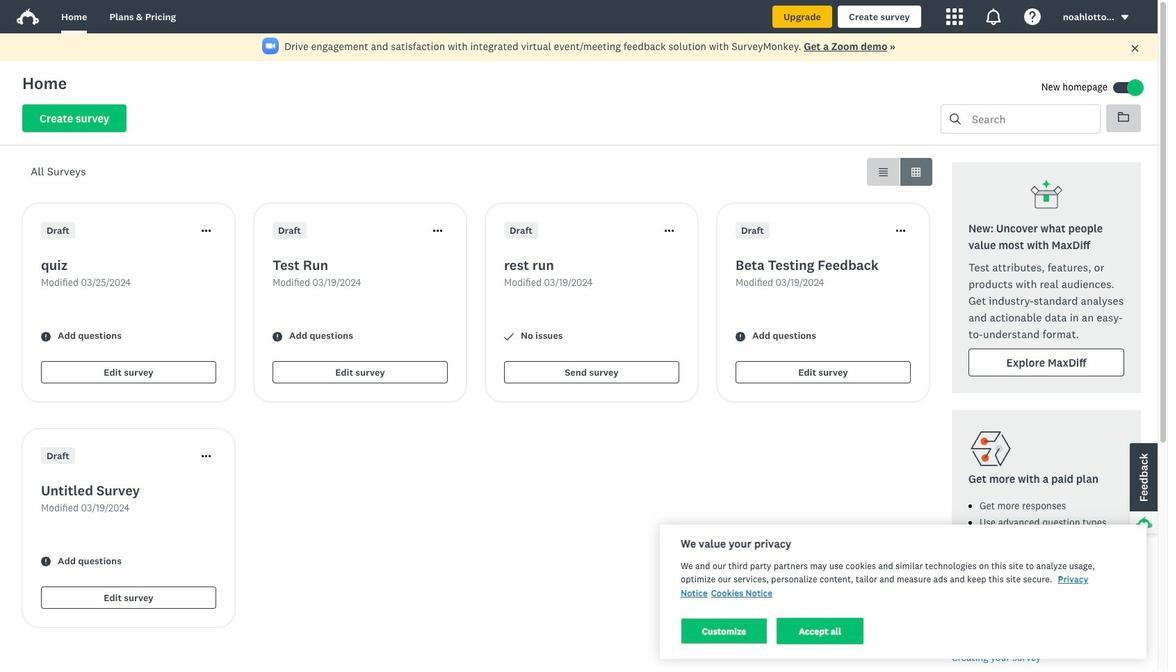 Task type: vqa. For each thing, say whether or not it's contained in the screenshot.
Brand logo
yes



Task type: locate. For each thing, give the bounding box(es) containing it.
no issues image
[[504, 332, 514, 341]]

search image
[[950, 113, 962, 125]]

products icon image
[[947, 8, 963, 25], [947, 8, 963, 25]]

group
[[868, 158, 933, 186]]

max diff icon image
[[1030, 179, 1064, 212]]

warning image
[[273, 332, 282, 341], [736, 332, 746, 341], [41, 557, 51, 567]]

x image
[[1131, 44, 1140, 53]]

2 brand logo image from the top
[[17, 8, 39, 25]]

1 folders image from the top
[[1119, 111, 1130, 122]]

folders image
[[1119, 111, 1130, 122], [1119, 112, 1130, 122]]

dropdown arrow icon image
[[1121, 13, 1131, 22], [1122, 15, 1129, 20]]

brand logo image
[[17, 6, 39, 28], [17, 8, 39, 25]]

2 horizontal spatial warning image
[[736, 332, 746, 341]]

1 horizontal spatial warning image
[[273, 332, 282, 341]]

response based pricing icon image
[[969, 427, 1014, 471]]

search image
[[950, 113, 962, 125]]

help icon image
[[1025, 8, 1041, 25]]



Task type: describe. For each thing, give the bounding box(es) containing it.
0 horizontal spatial warning image
[[41, 557, 51, 567]]

Search text field
[[962, 105, 1101, 133]]

warning image
[[41, 332, 51, 341]]

2 folders image from the top
[[1119, 112, 1130, 122]]

1 brand logo image from the top
[[17, 6, 39, 28]]

notification center icon image
[[986, 8, 1002, 25]]



